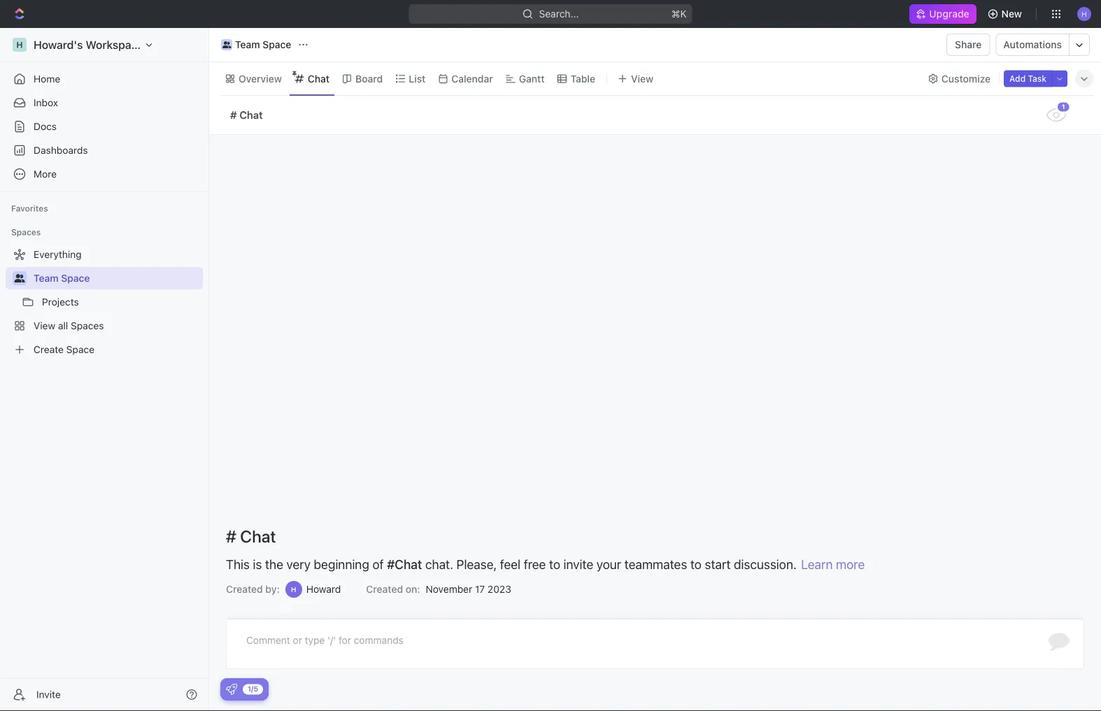 Task type: vqa. For each thing, say whether or not it's contained in the screenshot.
topmost View
yes



Task type: locate. For each thing, give the bounding box(es) containing it.
space up 'overview'
[[263, 39, 291, 50]]

view for view all spaces
[[34, 320, 55, 332]]

howard
[[306, 584, 341, 595]]

0 vertical spatial #
[[230, 109, 237, 121]]

user group image inside tree
[[14, 274, 25, 283]]

2 vertical spatial chat
[[240, 527, 276, 546]]

invite
[[564, 557, 593, 572]]

created on: november 17 2023
[[366, 584, 511, 595]]

0 vertical spatial h
[[1082, 10, 1087, 18]]

1 vertical spatial team space link
[[34, 267, 200, 290]]

view left the 'all'
[[34, 320, 55, 332]]

dashboards
[[34, 144, 88, 156]]

chat up is
[[240, 527, 276, 546]]

inbox link
[[6, 92, 203, 114]]

spaces down favorites
[[11, 227, 41, 237]]

view
[[631, 73, 654, 84], [34, 320, 55, 332]]

to right 'free' on the bottom left of the page
[[549, 557, 560, 572]]

favorites
[[11, 204, 48, 213]]

1 vertical spatial view
[[34, 320, 55, 332]]

everything
[[34, 249, 82, 260]]

1 vertical spatial chat
[[239, 109, 263, 121]]

team space link up projects link at left top
[[34, 267, 200, 290]]

spaces inside tree
[[71, 320, 104, 332]]

tree
[[6, 243, 203, 361]]

chat
[[308, 73, 330, 84], [239, 109, 263, 121], [240, 527, 276, 546]]

1 horizontal spatial user group image
[[222, 41, 231, 48]]

1 horizontal spatial team space
[[235, 39, 291, 50]]

1 to from the left
[[549, 557, 560, 572]]

spaces
[[11, 227, 41, 237], [71, 320, 104, 332]]

new button
[[982, 3, 1031, 25]]

0 horizontal spatial created
[[226, 584, 263, 595]]

0 vertical spatial user group image
[[222, 41, 231, 48]]

chat down overview 'link'
[[239, 109, 263, 121]]

discussion.
[[734, 557, 797, 572]]

gantt link
[[516, 69, 545, 89]]

view inside tree
[[34, 320, 55, 332]]

0 vertical spatial chat
[[308, 73, 330, 84]]

user group image
[[222, 41, 231, 48], [14, 274, 25, 283]]

1 horizontal spatial to
[[690, 557, 702, 572]]

overview link
[[236, 69, 282, 89]]

# chat
[[230, 109, 263, 121], [226, 527, 276, 546]]

space down view all spaces
[[66, 344, 94, 355]]

1 vertical spatial spaces
[[71, 320, 104, 332]]

2 vertical spatial h
[[291, 586, 296, 594]]

spaces right the 'all'
[[71, 320, 104, 332]]

team inside tree
[[34, 273, 59, 284]]

howard's
[[34, 38, 83, 51]]

learn more link
[[801, 557, 865, 572]]

is
[[253, 557, 262, 572]]

more
[[836, 557, 865, 572]]

docs link
[[6, 115, 203, 138]]

17
[[475, 584, 485, 595]]

workspace
[[86, 38, 144, 51]]

1 horizontal spatial team
[[235, 39, 260, 50]]

0 vertical spatial view
[[631, 73, 654, 84]]

1 horizontal spatial view
[[631, 73, 654, 84]]

1 vertical spatial user group image
[[14, 274, 25, 283]]

table
[[571, 73, 595, 84]]

0 horizontal spatial view
[[34, 320, 55, 332]]

favorites button
[[6, 200, 54, 217]]

created down of
[[366, 584, 403, 595]]

created down this
[[226, 584, 263, 595]]

user group image inside team space 'link'
[[222, 41, 231, 48]]

0 horizontal spatial team space
[[34, 273, 90, 284]]

1 created from the left
[[226, 584, 263, 595]]

chat link
[[305, 69, 330, 89]]

0 horizontal spatial to
[[549, 557, 560, 572]]

space
[[263, 39, 291, 50], [61, 273, 90, 284], [66, 344, 94, 355]]

to
[[549, 557, 560, 572], [690, 557, 702, 572]]

this is the very beginning of #chat chat. please, feel free to invite your teammates to start discussion. learn more
[[226, 557, 865, 572]]

created for created on: november 17 2023
[[366, 584, 403, 595]]

0 horizontal spatial user group image
[[14, 274, 25, 283]]

1 vertical spatial team space
[[34, 273, 90, 284]]

this
[[226, 557, 250, 572]]

# down overview 'link'
[[230, 109, 237, 121]]

0 vertical spatial space
[[263, 39, 291, 50]]

sidebar navigation
[[0, 28, 212, 712]]

1 horizontal spatial spaces
[[71, 320, 104, 332]]

team space up 'overview'
[[235, 39, 291, 50]]

free
[[524, 557, 546, 572]]

1 horizontal spatial team space link
[[218, 36, 295, 53]]

team space up projects
[[34, 273, 90, 284]]

tree containing everything
[[6, 243, 203, 361]]

view inside button
[[631, 73, 654, 84]]

h
[[1082, 10, 1087, 18], [16, 40, 23, 50], [291, 586, 296, 594]]

1 vertical spatial #
[[226, 527, 236, 546]]

invite
[[36, 689, 61, 701]]

0 vertical spatial team
[[235, 39, 260, 50]]

# chat up is
[[226, 527, 276, 546]]

2 created from the left
[[366, 584, 403, 595]]

created
[[226, 584, 263, 595], [366, 584, 403, 595]]

customize
[[942, 73, 991, 84]]

projects link
[[42, 291, 200, 313]]

created for created by:
[[226, 584, 263, 595]]

add task button
[[1004, 70, 1052, 87]]

#
[[230, 109, 237, 121], [226, 527, 236, 546]]

list link
[[406, 69, 426, 89]]

howard's workspace
[[34, 38, 144, 51]]

space up projects
[[61, 273, 90, 284]]

team
[[235, 39, 260, 50], [34, 273, 59, 284]]

onboarding checklist button element
[[226, 684, 237, 695]]

view button
[[613, 69, 658, 89]]

1 horizontal spatial created
[[366, 584, 403, 595]]

chat left board link
[[308, 73, 330, 84]]

view button
[[613, 62, 658, 95]]

1 vertical spatial team
[[34, 273, 59, 284]]

list
[[409, 73, 426, 84]]

team down everything
[[34, 273, 59, 284]]

0 horizontal spatial spaces
[[11, 227, 41, 237]]

table link
[[568, 69, 595, 89]]

tree inside sidebar navigation
[[6, 243, 203, 361]]

all
[[58, 320, 68, 332]]

to left start
[[690, 557, 702, 572]]

0 vertical spatial team space link
[[218, 36, 295, 53]]

h inside dropdown button
[[1082, 10, 1087, 18]]

team space
[[235, 39, 291, 50], [34, 273, 90, 284]]

of
[[372, 557, 384, 572]]

gantt
[[519, 73, 545, 84]]

please,
[[456, 557, 497, 572]]

add
[[1010, 74, 1026, 84]]

# chat down overview 'link'
[[230, 109, 263, 121]]

0 horizontal spatial h
[[16, 40, 23, 50]]

1 vertical spatial h
[[16, 40, 23, 50]]

2 horizontal spatial h
[[1082, 10, 1087, 18]]

team space link inside tree
[[34, 267, 200, 290]]

view for view
[[631, 73, 654, 84]]

0 vertical spatial team space
[[235, 39, 291, 50]]

calendar link
[[449, 69, 493, 89]]

inbox
[[34, 97, 58, 108]]

0 horizontal spatial team space link
[[34, 267, 200, 290]]

calendar
[[451, 73, 493, 84]]

team space link up 'overview'
[[218, 36, 295, 53]]

your
[[597, 557, 621, 572]]

0 horizontal spatial team
[[34, 273, 59, 284]]

view right table
[[631, 73, 654, 84]]

# up this
[[226, 527, 236, 546]]

teammates
[[625, 557, 687, 572]]

team up overview 'link'
[[235, 39, 260, 50]]

team space link
[[218, 36, 295, 53], [34, 267, 200, 290]]



Task type: describe. For each thing, give the bounding box(es) containing it.
h inside howard's workspace, , element
[[16, 40, 23, 50]]

create
[[34, 344, 64, 355]]

create space link
[[6, 339, 200, 361]]

upgrade link
[[910, 4, 976, 24]]

add task
[[1010, 74, 1047, 84]]

create space
[[34, 344, 94, 355]]

team space inside tree
[[34, 273, 90, 284]]

2 to from the left
[[690, 557, 702, 572]]

more
[[34, 168, 57, 180]]

upgrade
[[929, 8, 969, 20]]

1 vertical spatial # chat
[[226, 527, 276, 546]]

board link
[[353, 69, 383, 89]]

0 vertical spatial # chat
[[230, 109, 263, 121]]

customize button
[[923, 69, 995, 89]]

share button
[[947, 34, 990, 56]]

created by:
[[226, 584, 280, 595]]

more button
[[6, 163, 203, 185]]

automations button
[[997, 34, 1069, 55]]

very
[[287, 557, 311, 572]]

automations
[[1004, 39, 1062, 50]]

by:
[[265, 584, 280, 595]]

#chat
[[387, 557, 422, 572]]

the
[[265, 557, 283, 572]]

everything link
[[6, 243, 200, 266]]

home
[[34, 73, 60, 85]]

h button
[[1073, 3, 1096, 25]]

learn
[[801, 557, 833, 572]]

1 button
[[1046, 101, 1071, 122]]

⌘k
[[671, 8, 687, 20]]

2023
[[488, 584, 511, 595]]

task
[[1028, 74, 1047, 84]]

projects
[[42, 296, 79, 308]]

onboarding checklist button image
[[226, 684, 237, 695]]

1 horizontal spatial h
[[291, 586, 296, 594]]

home link
[[6, 68, 203, 90]]

0 vertical spatial spaces
[[11, 227, 41, 237]]

dashboards link
[[6, 139, 203, 162]]

new
[[1002, 8, 1022, 20]]

on:
[[406, 584, 420, 595]]

search...
[[539, 8, 579, 20]]

beginning
[[314, 557, 369, 572]]

november
[[426, 584, 472, 595]]

share
[[955, 39, 982, 50]]

1/5
[[248, 685, 258, 693]]

2 vertical spatial space
[[66, 344, 94, 355]]

1 vertical spatial space
[[61, 273, 90, 284]]

1
[[1062, 103, 1065, 111]]

start
[[705, 557, 731, 572]]

feel
[[500, 557, 521, 572]]

chat.
[[425, 557, 453, 572]]

view all spaces link
[[6, 315, 200, 337]]

board
[[355, 73, 383, 84]]

view all spaces
[[34, 320, 104, 332]]

overview
[[239, 73, 282, 84]]

docs
[[34, 121, 57, 132]]

howard's workspace, , element
[[13, 38, 27, 52]]



